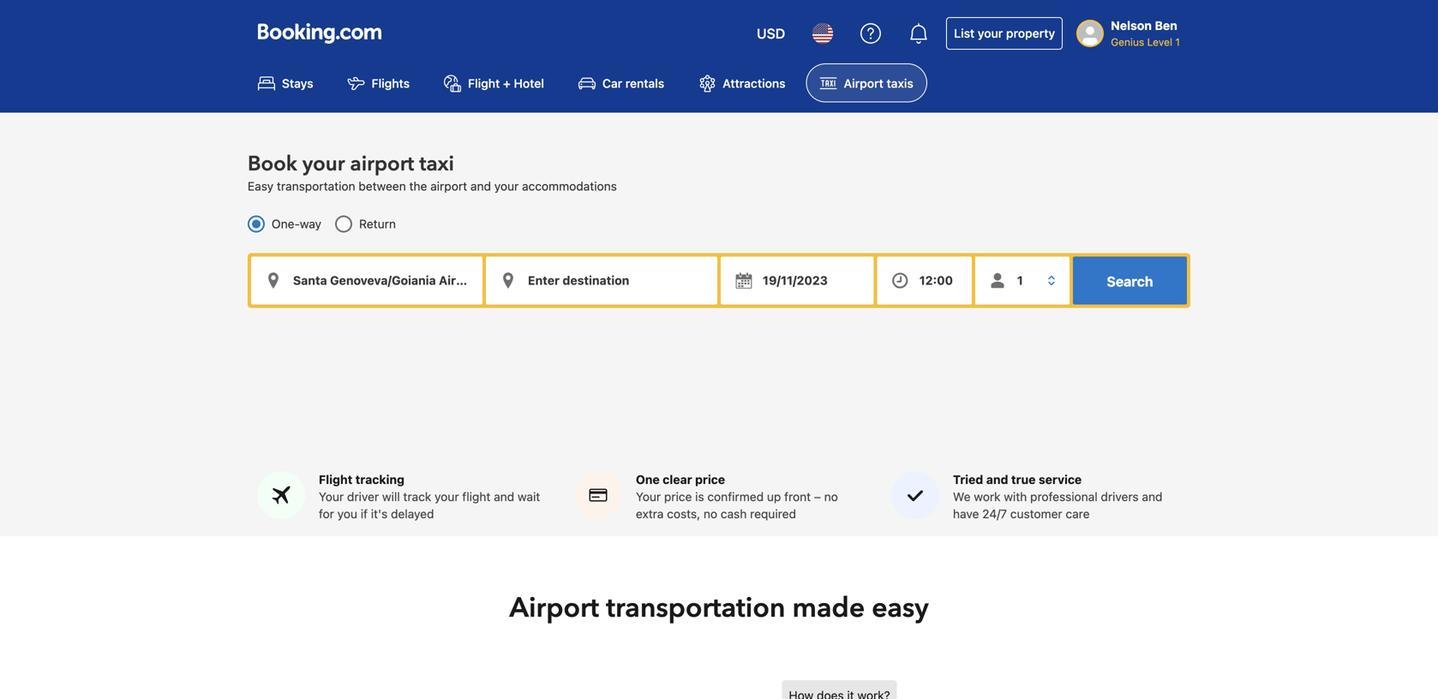 Task type: vqa. For each thing, say whether or not it's contained in the screenshot.
Year
no



Task type: locate. For each thing, give the bounding box(es) containing it.
you
[[337, 507, 357, 521]]

0 vertical spatial airport
[[350, 150, 414, 178]]

no right –
[[824, 490, 838, 504]]

1 horizontal spatial your
[[636, 490, 661, 504]]

airport taxis
[[844, 76, 914, 90]]

12:00 button
[[877, 257, 972, 305]]

airport down taxi
[[430, 179, 467, 193]]

made
[[792, 590, 865, 627]]

and
[[470, 179, 491, 193], [986, 473, 1008, 487], [494, 490, 514, 504], [1142, 490, 1163, 504]]

book
[[248, 150, 297, 178]]

flight up the driver
[[319, 473, 353, 487]]

0 horizontal spatial no
[[704, 507, 717, 521]]

delayed
[[391, 507, 434, 521]]

your inside list your property link
[[978, 26, 1003, 40]]

your right track
[[435, 490, 459, 504]]

drivers
[[1101, 490, 1139, 504]]

attractions link
[[685, 63, 799, 102]]

it's
[[371, 507, 388, 521]]

one clear price your price is confirmed up front – no extra costs, no cash required
[[636, 473, 838, 521]]

customer
[[1010, 507, 1063, 521]]

and inside book your airport taxi easy transportation between the airport and your accommodations
[[470, 179, 491, 193]]

your
[[978, 26, 1003, 40], [302, 150, 345, 178], [494, 179, 519, 193], [435, 490, 459, 504]]

1 horizontal spatial no
[[824, 490, 838, 504]]

1 horizontal spatial flight
[[468, 76, 500, 90]]

up
[[767, 490, 781, 504]]

1 vertical spatial airport
[[509, 590, 599, 627]]

booking.com online hotel reservations image
[[258, 23, 381, 44]]

one
[[636, 473, 660, 487]]

0 horizontal spatial price
[[664, 490, 692, 504]]

24/7
[[982, 507, 1007, 521]]

if
[[361, 507, 368, 521]]

book your airport taxi easy transportation between the airport and your accommodations
[[248, 150, 617, 193]]

your inside flight tracking your driver will track your flight and wait for you if it's delayed
[[435, 490, 459, 504]]

service
[[1039, 473, 1082, 487]]

your right list at right top
[[978, 26, 1003, 40]]

list your property
[[954, 26, 1055, 40]]

Enter pick-up location text field
[[251, 257, 483, 305]]

flights link
[[334, 63, 423, 102]]

–
[[814, 490, 821, 504]]

1 horizontal spatial airport
[[430, 179, 467, 193]]

0 vertical spatial flight
[[468, 76, 500, 90]]

stays link
[[244, 63, 327, 102]]

accommodations
[[522, 179, 617, 193]]

your down one
[[636, 490, 661, 504]]

airport up between
[[350, 150, 414, 178]]

1 vertical spatial flight
[[319, 473, 353, 487]]

no down the is
[[704, 507, 717, 521]]

0 horizontal spatial transportation
[[277, 179, 355, 193]]

price up the is
[[695, 473, 725, 487]]

0 vertical spatial airport
[[844, 76, 884, 90]]

genius
[[1111, 36, 1144, 48]]

tracking
[[355, 473, 405, 487]]

true
[[1011, 473, 1036, 487]]

and left wait
[[494, 490, 514, 504]]

+
[[503, 76, 511, 90]]

0 vertical spatial price
[[695, 473, 725, 487]]

no
[[824, 490, 838, 504], [704, 507, 717, 521]]

your up for
[[319, 490, 344, 504]]

0 horizontal spatial flight
[[319, 473, 353, 487]]

airport
[[350, 150, 414, 178], [430, 179, 467, 193]]

is
[[695, 490, 704, 504]]

we
[[953, 490, 971, 504]]

nelson
[[1111, 18, 1152, 33]]

2 your from the left
[[636, 490, 661, 504]]

airport transportation made easy
[[509, 590, 929, 627]]

1 horizontal spatial price
[[695, 473, 725, 487]]

search button
[[1073, 257, 1187, 305]]

1 vertical spatial no
[[704, 507, 717, 521]]

0 horizontal spatial your
[[319, 490, 344, 504]]

1 horizontal spatial airport
[[844, 76, 884, 90]]

taxi
[[419, 150, 454, 178]]

tried and true service we work with professional drivers and have 24/7 customer care
[[953, 473, 1163, 521]]

one-
[[272, 217, 300, 231]]

0 vertical spatial transportation
[[277, 179, 355, 193]]

flight inside flight tracking your driver will track your flight and wait for you if it's delayed
[[319, 473, 353, 487]]

flight
[[468, 76, 500, 90], [319, 473, 353, 487]]

0 horizontal spatial airport
[[350, 150, 414, 178]]

transportation
[[277, 179, 355, 193], [606, 590, 785, 627]]

price
[[695, 473, 725, 487], [664, 490, 692, 504]]

price down clear
[[664, 490, 692, 504]]

driver
[[347, 490, 379, 504]]

your right book
[[302, 150, 345, 178]]

0 horizontal spatial airport
[[509, 590, 599, 627]]

wait
[[518, 490, 540, 504]]

1 your from the left
[[319, 490, 344, 504]]

flight + hotel
[[468, 76, 544, 90]]

car rentals
[[602, 76, 664, 90]]

your
[[319, 490, 344, 504], [636, 490, 661, 504]]

airport
[[844, 76, 884, 90], [509, 590, 599, 627]]

usd
[[757, 25, 785, 42]]

and right the the
[[470, 179, 491, 193]]

car
[[602, 76, 622, 90]]

extra
[[636, 507, 664, 521]]

1 vertical spatial transportation
[[606, 590, 785, 627]]

flight left the +
[[468, 76, 500, 90]]



Task type: describe. For each thing, give the bounding box(es) containing it.
taxis
[[887, 76, 914, 90]]

required
[[750, 507, 796, 521]]

1 vertical spatial price
[[664, 490, 692, 504]]

your left accommodations
[[494, 179, 519, 193]]

airport taxis link
[[806, 63, 927, 102]]

tried
[[953, 473, 983, 487]]

property
[[1006, 26, 1055, 40]]

cash
[[721, 507, 747, 521]]

way
[[300, 217, 321, 231]]

and inside flight tracking your driver will track your flight and wait for you if it's delayed
[[494, 490, 514, 504]]

booking airport taxi image
[[782, 681, 1142, 699]]

professional
[[1030, 490, 1098, 504]]

level
[[1147, 36, 1173, 48]]

confirmed
[[707, 490, 764, 504]]

transportation inside book your airport taxi easy transportation between the airport and your accommodations
[[277, 179, 355, 193]]

attractions
[[723, 76, 786, 90]]

0 vertical spatial no
[[824, 490, 838, 504]]

ben
[[1155, 18, 1178, 33]]

nelson ben genius level 1
[[1111, 18, 1180, 48]]

list
[[954, 26, 975, 40]]

flight
[[462, 490, 491, 504]]

your inside flight tracking your driver will track your flight and wait for you if it's delayed
[[319, 490, 344, 504]]

easy
[[248, 179, 274, 193]]

flight for flight tracking your driver will track your flight and wait for you if it's delayed
[[319, 473, 353, 487]]

search
[[1107, 273, 1153, 290]]

return
[[359, 217, 396, 231]]

Enter destination text field
[[486, 257, 717, 305]]

1 horizontal spatial transportation
[[606, 590, 785, 627]]

19/11/2023 button
[[721, 257, 874, 305]]

care
[[1066, 507, 1090, 521]]

1
[[1175, 36, 1180, 48]]

easy
[[872, 590, 929, 627]]

front
[[784, 490, 811, 504]]

clear
[[663, 473, 692, 487]]

one-way
[[272, 217, 321, 231]]

have
[[953, 507, 979, 521]]

airport for airport taxis
[[844, 76, 884, 90]]

flight + hotel link
[[430, 63, 558, 102]]

between
[[359, 179, 406, 193]]

the
[[409, 179, 427, 193]]

flight tracking your driver will track your flight and wait for you if it's delayed
[[319, 473, 540, 521]]

list your property link
[[946, 17, 1063, 50]]

track
[[403, 490, 431, 504]]

will
[[382, 490, 400, 504]]

car rentals link
[[565, 63, 678, 102]]

hotel
[[514, 76, 544, 90]]

usd button
[[747, 13, 796, 54]]

and up work
[[986, 473, 1008, 487]]

19/11/2023
[[763, 273, 828, 287]]

stays
[[282, 76, 313, 90]]

costs,
[[667, 507, 700, 521]]

12:00
[[919, 273, 953, 287]]

1 vertical spatial airport
[[430, 179, 467, 193]]

flight for flight + hotel
[[468, 76, 500, 90]]

airport for airport transportation made easy
[[509, 590, 599, 627]]

with
[[1004, 490, 1027, 504]]

work
[[974, 490, 1001, 504]]

your inside one clear price your price is confirmed up front – no extra costs, no cash required
[[636, 490, 661, 504]]

and right drivers
[[1142, 490, 1163, 504]]

rentals
[[625, 76, 664, 90]]

flights
[[372, 76, 410, 90]]

for
[[319, 507, 334, 521]]



